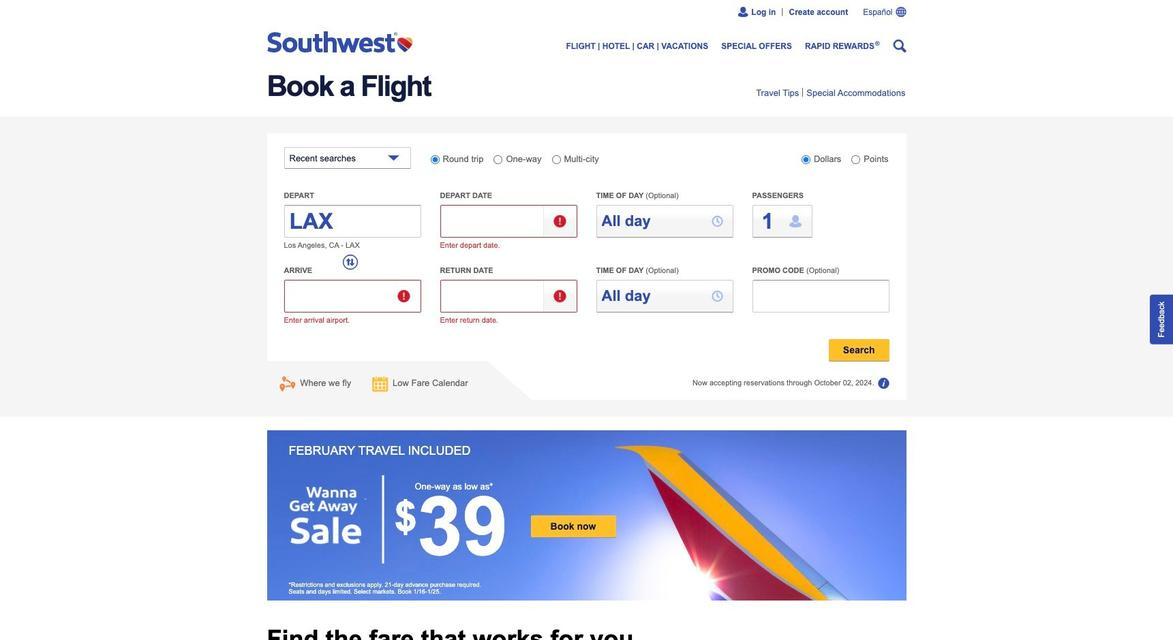 Task type: vqa. For each thing, say whether or not it's contained in the screenshot.
menu item
yes



Task type: locate. For each thing, give the bounding box(es) containing it.
2 menu item from the left
[[799, 86, 807, 99]]

southwest image
[[267, 44, 419, 55]]

None text field
[[596, 205, 733, 238], [284, 280, 421, 313], [596, 280, 733, 313], [596, 205, 733, 238], [284, 280, 421, 313], [596, 280, 733, 313]]

banner
[[267, 0, 907, 61]]

navigation
[[267, 24, 907, 53]]

None text field
[[284, 205, 421, 238], [752, 280, 890, 313], [284, 205, 421, 238], [752, 280, 890, 313]]

menu bar
[[267, 86, 906, 99]]

menu item
[[756, 86, 799, 98], [799, 86, 807, 99], [807, 86, 906, 98]]

Recent searches text field
[[284, 147, 411, 169]]

Depart Date in mm/dd/yyyy format, valid dates from Jan 16, 2024 to Oct 2, 2024. To use a date picker press the down arrow.Enter depart date. text field
[[440, 205, 577, 238]]

None radio
[[494, 155, 503, 164], [552, 155, 561, 164], [802, 155, 811, 164], [494, 155, 503, 164], [552, 155, 561, 164], [802, 155, 811, 164]]

Passengers count. Opens flyout. text field
[[752, 205, 813, 238]]

None radio
[[431, 155, 439, 164], [852, 155, 861, 164], [431, 155, 439, 164], [852, 155, 861, 164]]

3 menu item from the left
[[807, 86, 906, 98]]



Task type: describe. For each thing, give the bounding box(es) containing it.
Return date in mm/dd/yyyy format, valid dates from Jan 16, 2024 to Oct 2, 2024. To use a date picker press the down arrow.Enter return date. text field
[[440, 280, 577, 313]]

1 menu item from the left
[[756, 86, 799, 98]]



